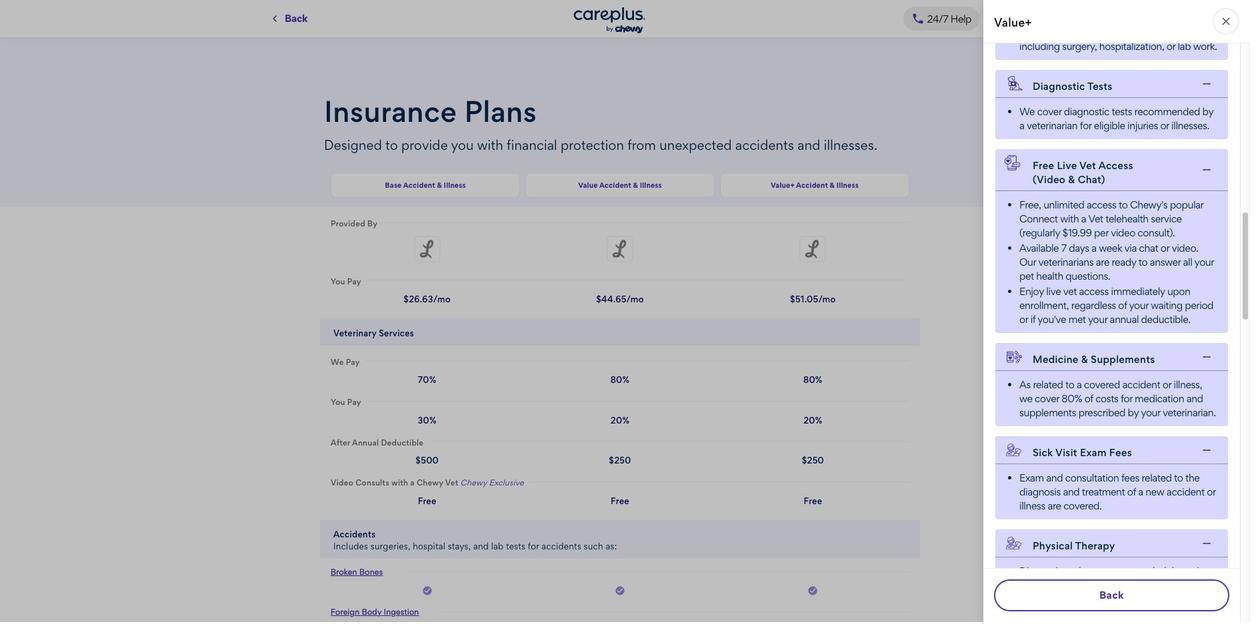 Task type: vqa. For each thing, say whether or not it's contained in the screenshot.


Task type: locate. For each thing, give the bounding box(es) containing it.
covered inside the diagnosis and vet-recommended therapies and treatments such as           hydrotherapy, acupuncture, laser therapy, and chiropractic care           are covered as treatment for eligible injuries and illnesses.
[[1056, 607, 1092, 620]]

lemonade insurance logo image for 2nd lemonade icon from the right
[[607, 236, 633, 262]]

included image
[[422, 586, 432, 597], [615, 586, 625, 597]]

regardless
[[1071, 299, 1116, 312]]

0 vertical spatial accident
[[1122, 379, 1160, 391]]

to up telehealth
[[1119, 199, 1128, 211]]

2 lemonade insurance logo image from the left
[[607, 236, 633, 262]]

close image
[[1219, 15, 1233, 28]]

eligible up associated
[[1036, 0, 1067, 11]]

value+ accident & illness button
[[720, 173, 909, 198]]

eligible down chiropractic
[[1166, 607, 1197, 620]]

2 horizontal spatial with
[[1093, 12, 1112, 25]]

2 included image from the left
[[615, 586, 625, 597]]

accidents left the as:
[[542, 541, 581, 552]]

illness for value+ accident & illness
[[837, 180, 859, 190]]

0 horizontal spatial as
[[1095, 607, 1104, 620]]

base accident & illness
[[385, 180, 466, 190]]

2 illness from the left
[[640, 180, 662, 190]]

specialized
[[1114, 12, 1163, 25]]

/mo for $ 51.05 /mo
[[818, 294, 836, 305]]

1 horizontal spatial &
[[633, 180, 638, 190]]

1 horizontal spatial free
[[611, 496, 629, 506]]

value+ inside 'button'
[[771, 180, 794, 190]]

1 vertical spatial are
[[1048, 500, 1061, 513]]

2 horizontal spatial by
[[1202, 105, 1213, 118]]

treatment inside the diagnosis and vet-recommended therapies and treatments such as           hydrotherapy, acupuncture, laser therapy, and chiropractic care           are covered as treatment for eligible injuries and illnesses.
[[1106, 607, 1149, 620]]

or inside exam and consultation fees related to the diagnosis           and treatment of a new accident or illness are covered.
[[1207, 486, 1216, 499]]

a left new
[[1138, 486, 1143, 499]]

and down hydrotherapy,
[[1140, 593, 1157, 606]]

1 vertical spatial with
[[477, 137, 503, 153]]

back inside the value+ dialog
[[1099, 589, 1124, 602]]

cover
[[1169, 0, 1194, 11], [1037, 105, 1062, 118], [1035, 393, 1059, 405]]

illness inside 'button'
[[837, 180, 859, 190]]

back button
[[261, 7, 316, 31], [994, 580, 1229, 612]]

waiting
[[1151, 299, 1183, 312]]

2 horizontal spatial lemonade image
[[800, 236, 826, 265]]

0 vertical spatial by
[[1090, 26, 1101, 39]]

we
[[1154, 0, 1167, 11], [1019, 393, 1032, 405]]

included image down the as:
[[615, 586, 625, 597]]

medicine & supplements image
[[1200, 350, 1213, 364]]

1 vertical spatial covered
[[1056, 607, 1092, 620]]

1 free from the left
[[418, 496, 436, 506]]

value+ for value+ accident & illness
[[771, 180, 794, 190]]

treatment inside exam and consultation fees related to the diagnosis           and treatment of a new accident or illness are covered.
[[1082, 486, 1125, 499]]

2 vertical spatial with
[[1060, 213, 1079, 225]]

with right 'you'
[[477, 137, 503, 153]]

are inside exam and consultation fees related to the diagnosis           and treatment of a new accident or illness are covered.
[[1048, 500, 1061, 513]]

0 vertical spatial costs
[[1019, 12, 1042, 25]]

0 vertical spatial covered
[[1084, 379, 1120, 391]]

illness for base accident & illness
[[444, 180, 466, 190]]

your down immediately
[[1129, 299, 1148, 312]]

via
[[1124, 242, 1137, 255]]

2 horizontal spatial free
[[804, 496, 822, 506]]

2 $250 from the left
[[802, 455, 824, 466]]

0 horizontal spatial by
[[1090, 26, 1101, 39]]

accident inside button
[[599, 180, 631, 190]]

costs down for
[[1019, 12, 1042, 25]]

for eligible injuries or illnesses,           we cover the costs associated with specialized medical care prescribed by your veterinarian, including surgery, hospitalization, or lab work.
[[1019, 0, 1217, 53]]

or
[[1102, 0, 1111, 11], [1167, 40, 1175, 53], [1160, 119, 1169, 132], [1161, 242, 1169, 255], [1019, 313, 1028, 326], [1163, 379, 1171, 391], [1207, 486, 1216, 499]]

1 illness from the left
[[444, 180, 466, 190]]

from
[[627, 137, 656, 153]]

video.
[[1172, 242, 1198, 255]]

insurance
[[324, 93, 457, 129]]

lab left work.
[[1178, 40, 1191, 53]]

as
[[1019, 379, 1031, 391]]

0 horizontal spatial value+
[[771, 180, 794, 190]]

1 vertical spatial recommended
[[1101, 565, 1166, 578]]

accident inside exam and consultation fees related to the diagnosis           and treatment of a new accident or illness are covered.
[[1167, 486, 1205, 499]]

$ for 26.63
[[404, 294, 409, 305]]

of
[[1118, 299, 1127, 312], [1084, 393, 1093, 405], [1127, 486, 1136, 499]]

0 vertical spatial such
[[584, 541, 603, 552]]

the right the fees
[[1185, 472, 1200, 485]]

lemonade insurance logo image for 3rd lemonade icon from the right
[[414, 236, 440, 262]]

1 vertical spatial cover
[[1037, 105, 1062, 118]]

1 vertical spatial accident
[[1167, 486, 1205, 499]]

tests right stays,
[[506, 541, 525, 552]]

& for base accident & illness
[[437, 180, 442, 190]]

and up veterinarian.
[[1186, 393, 1203, 405]]

illnesses. down the diagnostic tests icon
[[1171, 119, 1209, 132]]

are down 'week'
[[1096, 256, 1109, 269]]

services
[[379, 328, 414, 338]]

are down the acupuncture,
[[1040, 607, 1054, 620]]

1 vertical spatial access
[[1079, 285, 1109, 298]]

& inside 'button'
[[830, 180, 835, 190]]

such
[[584, 541, 603, 552], [1088, 579, 1109, 592]]

lemonade image up $ 44.65 /mo
[[607, 236, 633, 265]]

by inside 'we cover diagnostic tests recommended by a           veterinarian for eligible injuries or illnesses.'
[[1202, 105, 1213, 118]]

illness inside button
[[444, 180, 466, 190]]

1 vertical spatial injuries
[[1127, 119, 1158, 132]]

1 $ from the left
[[404, 294, 409, 305]]

accidents
[[333, 529, 376, 540]]

hospitalization,
[[1099, 40, 1164, 53]]

your down medication
[[1141, 407, 1160, 419]]

0 horizontal spatial accident
[[1122, 379, 1160, 391]]

help
[[951, 12, 971, 25]]

2 horizontal spatial illness
[[837, 180, 859, 190]]

3 & from the left
[[830, 180, 835, 190]]

illnesses. down laser
[[1071, 621, 1109, 623]]

diagnostic tests image
[[1200, 77, 1213, 90]]

to up supplements
[[1065, 379, 1074, 391]]

prescribed down associated
[[1040, 26, 1087, 39]]

we inside as related to a covered accident or illness, we cover 80% of costs for medication and supplements           prescribed by your veterinarian.
[[1019, 393, 1032, 405]]

7
[[1061, 242, 1067, 255]]

1 horizontal spatial lab
[[1178, 40, 1191, 53]]

injuries inside the diagnosis and vet-recommended therapies and treatments such as           hydrotherapy, acupuncture, laser therapy, and chiropractic care           are covered as treatment for eligible injuries and illnesses.
[[1019, 621, 1050, 623]]

illnesses. up value+ accident & illness
[[824, 137, 877, 153]]

your
[[1103, 26, 1122, 39], [1194, 256, 1214, 269], [1129, 299, 1148, 312], [1088, 313, 1107, 326], [1141, 407, 1160, 419]]

costs
[[1019, 12, 1042, 25], [1095, 393, 1118, 405]]

access up regardless
[[1079, 285, 1109, 298]]

recommended inside the diagnosis and vet-recommended therapies and treatments such as           hydrotherapy, acupuncture, laser therapy, and chiropractic care           are covered as treatment for eligible injuries and illnesses.
[[1101, 565, 1166, 578]]

1 horizontal spatial included image
[[615, 586, 625, 597]]

laser
[[1080, 593, 1100, 606]]

0 horizontal spatial with
[[477, 137, 503, 153]]

the up 'medical'
[[1196, 0, 1210, 11]]

access
[[1087, 199, 1116, 211], [1079, 285, 1109, 298]]

0 vertical spatial value+
[[994, 15, 1032, 29]]

accident
[[1122, 379, 1160, 391], [1167, 486, 1205, 499]]

0 horizontal spatial accidents
[[542, 541, 581, 552]]

0 horizontal spatial back
[[285, 12, 308, 25]]

0 horizontal spatial injuries
[[1019, 621, 1050, 623]]

are inside the diagnosis and vet-recommended therapies and treatments such as           hydrotherapy, acupuncture, laser therapy, and chiropractic care           are covered as treatment for eligible injuries and illnesses.
[[1040, 607, 1054, 620]]

a down we
[[1019, 119, 1024, 132]]

tests right diagnostic at the top right of page
[[1112, 105, 1132, 118]]

1 horizontal spatial lemonade insurance logo image
[[607, 236, 633, 262]]

connect
[[1019, 213, 1058, 225]]

1 vertical spatial by
[[1202, 105, 1213, 118]]

1 vertical spatial tests
[[506, 541, 525, 552]]

diagnosis
[[1019, 486, 1061, 499]]

value+
[[994, 15, 1032, 29], [771, 180, 794, 190]]

illness inside button
[[640, 180, 662, 190]]

recommended inside 'we cover diagnostic tests recommended by a           veterinarian for eligible injuries or illnesses.'
[[1134, 105, 1200, 118]]

3 illness from the left
[[837, 180, 859, 190]]

2 horizontal spatial 80%
[[1062, 393, 1082, 405]]

access up vet
[[1087, 199, 1116, 211]]

cover up supplements
[[1035, 393, 1059, 405]]

covered inside as related to a covered accident or illness, we cover 80% of costs for medication and supplements           prescribed by your veterinarian.
[[1084, 379, 1120, 391]]

free live vet access (video & chat) image
[[1200, 163, 1213, 177]]

accident right new
[[1167, 486, 1205, 499]]

related right as at the bottom of the page
[[1033, 379, 1063, 391]]

answer
[[1150, 256, 1181, 269]]

/mo for $ 26.63 /mo
[[433, 294, 451, 305]]

accident
[[403, 180, 435, 190], [599, 180, 631, 190], [796, 180, 828, 190]]

as:
[[606, 541, 617, 552]]

value+ inside dialog
[[994, 15, 1032, 29]]

accidents includes surgeries, hospital stays, and lab tests for accidents such as:
[[333, 529, 617, 552]]

pet
[[1019, 270, 1034, 283]]

$ for 51.05
[[790, 294, 795, 305]]

24/7 help button
[[903, 7, 979, 31]]

1 horizontal spatial we
[[1154, 0, 1167, 11]]

0 horizontal spatial &
[[437, 180, 442, 190]]

1 horizontal spatial illness
[[640, 180, 662, 190]]

to
[[385, 137, 398, 153], [1119, 199, 1128, 211], [1139, 256, 1148, 269], [1065, 379, 1074, 391], [1174, 472, 1183, 485]]

2 vertical spatial by
[[1128, 407, 1139, 419]]

and
[[798, 137, 820, 153], [1186, 393, 1203, 405], [1046, 472, 1063, 485], [1063, 486, 1080, 499], [473, 541, 489, 552], [1064, 565, 1081, 578], [1019, 579, 1036, 592], [1140, 593, 1157, 606], [1052, 621, 1069, 623]]

0 horizontal spatial costs
[[1019, 12, 1042, 25]]

service
[[1151, 213, 1182, 225]]

0 vertical spatial we
[[1154, 0, 1167, 11]]

your inside for eligible injuries or illnesses,           we cover the costs associated with specialized medical care prescribed by your veterinarian, including surgery, hospitalization, or lab work.
[[1103, 26, 1122, 39]]

2 lemonade image from the left
[[607, 236, 633, 265]]

2 & from the left
[[633, 180, 638, 190]]

lemonade insurance logo image up $ 26.63 /mo
[[414, 236, 440, 262]]

3 lemonade image from the left
[[800, 236, 826, 265]]

as up therapy,
[[1111, 579, 1121, 592]]

1 /mo from the left
[[433, 294, 451, 305]]

and down the acupuncture,
[[1052, 621, 1069, 623]]

prescribed right supplements
[[1078, 407, 1125, 419]]

2 vertical spatial eligible
[[1166, 607, 1197, 620]]

by up surgery,
[[1090, 26, 1101, 39]]

unexpected
[[660, 137, 732, 153]]

80% inside as related to a covered accident or illness, we cover 80% of costs for medication and supplements           prescribed by your veterinarian.
[[1062, 393, 1082, 405]]

cover up 'medical'
[[1169, 0, 1194, 11]]

we cover diagnostic tests recommended by a           veterinarian for eligible injuries or illnesses.
[[1019, 105, 1213, 132]]

with inside content element
[[477, 137, 503, 153]]

illnesses. inside content element
[[824, 137, 877, 153]]

1 $250 from the left
[[609, 455, 631, 466]]

0 vertical spatial eligible
[[1036, 0, 1067, 11]]

accident up medication
[[1122, 379, 1160, 391]]

as down laser
[[1095, 607, 1104, 620]]

week
[[1099, 242, 1122, 255]]

stays,
[[448, 541, 471, 552]]

2 care from the top
[[1019, 607, 1038, 620]]

you've
[[1038, 313, 1066, 326]]

to left the provide
[[385, 137, 398, 153]]

2 vertical spatial are
[[1040, 607, 1054, 620]]

base accident & illness button
[[331, 173, 520, 198]]

the inside for eligible injuries or illnesses,           we cover the costs associated with specialized medical care prescribed by your veterinarian, including surgery, hospitalization, or lab work.
[[1196, 0, 1210, 11]]

& for value+ accident & illness
[[830, 180, 835, 190]]

recommended down the diagnostic tests icon
[[1134, 105, 1200, 118]]

1 & from the left
[[437, 180, 442, 190]]

1 horizontal spatial by
[[1128, 407, 1139, 419]]

0 vertical spatial lab
[[1178, 40, 1191, 53]]

for
[[1080, 119, 1092, 132], [1121, 393, 1132, 405], [528, 541, 539, 552], [1152, 607, 1163, 620]]

injuries inside for eligible injuries or illnesses,           we cover the costs associated with specialized medical care prescribed by your veterinarian, including surgery, hospitalization, or lab work.
[[1069, 0, 1100, 11]]

and inside accidents includes surgeries, hospital stays, and lab tests for accidents such as:
[[473, 541, 489, 552]]

for
[[1019, 0, 1034, 11]]

1 horizontal spatial value+
[[994, 15, 1032, 29]]

hydrotherapy,
[[1123, 579, 1184, 592]]

eligible down diagnostic at the top right of page
[[1094, 119, 1125, 132]]

related
[[1033, 379, 1063, 391], [1142, 472, 1172, 485]]

1 horizontal spatial accidents
[[735, 137, 794, 153]]

care inside for eligible injuries or illnesses,           we cover the costs associated with specialized medical care prescribed by your veterinarian, including surgery, hospitalization, or lab work.
[[1019, 26, 1038, 39]]

1 horizontal spatial with
[[1060, 213, 1079, 225]]

0 vertical spatial as
[[1111, 579, 1121, 592]]

live
[[1046, 285, 1061, 298]]

accidents up value+ accident & illness
[[735, 137, 794, 153]]

work.
[[1193, 40, 1217, 53]]

cover inside for eligible injuries or illnesses,           we cover the costs associated with specialized medical care prescribed by your veterinarian, including surgery, hospitalization, or lab work.
[[1169, 0, 1194, 11]]

we down as at the bottom of the page
[[1019, 393, 1032, 405]]

illness for value accident & illness
[[640, 180, 662, 190]]

associated
[[1045, 12, 1091, 25]]

&
[[437, 180, 442, 190], [633, 180, 638, 190], [830, 180, 835, 190]]

diagnostic
[[1064, 105, 1109, 118]]

if
[[1030, 313, 1035, 326]]

0 vertical spatial with
[[1093, 12, 1112, 25]]

3 free from the left
[[804, 496, 822, 506]]

1 horizontal spatial eligible
[[1094, 119, 1125, 132]]

1 horizontal spatial illnesses.
[[1071, 621, 1109, 623]]

0 horizontal spatial lemonade image
[[414, 236, 440, 265]]

accident inside 'button'
[[796, 180, 828, 190]]

2 accident from the left
[[599, 180, 631, 190]]

1 vertical spatial such
[[1088, 579, 1109, 592]]

1 horizontal spatial $
[[596, 294, 601, 305]]

treatment down consultation
[[1082, 486, 1125, 499]]

2 horizontal spatial illnesses.
[[1171, 119, 1209, 132]]

1 horizontal spatial as
[[1111, 579, 1121, 592]]

1 vertical spatial accidents
[[542, 541, 581, 552]]

lemonade image
[[414, 236, 440, 265], [607, 236, 633, 265], [800, 236, 826, 265]]

unlimited
[[1043, 199, 1084, 211]]

by down medication
[[1128, 407, 1139, 419]]

1 horizontal spatial /mo
[[626, 294, 644, 305]]

1 vertical spatial treatment
[[1106, 607, 1149, 620]]

3 /mo from the left
[[818, 294, 836, 305]]

& inside button
[[437, 180, 442, 190]]

3 accident from the left
[[796, 180, 828, 190]]

or inside as related to a covered accident or illness, we cover 80% of costs for medication and supplements           prescribed by your veterinarian.
[[1163, 379, 1171, 391]]

illnesses.
[[1171, 119, 1209, 132], [824, 137, 877, 153], [1071, 621, 1109, 623]]

such left the as:
[[584, 541, 603, 552]]

1 care from the top
[[1019, 26, 1038, 39]]

enrollment,
[[1019, 299, 1069, 312]]

1 horizontal spatial costs
[[1095, 393, 1118, 405]]

2 $ from the left
[[596, 294, 601, 305]]

0 horizontal spatial /mo
[[433, 294, 451, 305]]

the inside exam and consultation fees related to the diagnosis           and treatment of a new accident or illness are covered.
[[1185, 472, 1200, 485]]

are
[[1096, 256, 1109, 269], [1048, 500, 1061, 513], [1040, 607, 1054, 620]]

accident for base
[[403, 180, 435, 190]]

lab right stays,
[[491, 541, 504, 552]]

are down diagnosis
[[1048, 500, 1061, 513]]

80%
[[610, 375, 630, 385], [803, 375, 822, 385], [1062, 393, 1082, 405]]

your inside as related to a covered accident or illness, we cover 80% of costs for medication and supplements           prescribed by your veterinarian.
[[1141, 407, 1160, 419]]

1 horizontal spatial lemonade image
[[607, 236, 633, 265]]

lemonade insurance logo image up $ 51.05 /mo
[[800, 236, 826, 262]]

0 vertical spatial treatment
[[1082, 486, 1125, 499]]

lab inside for eligible injuries or illnesses,           we cover the costs associated with specialized medical care prescribed by your veterinarian, including surgery, hospitalization, or lab work.
[[1178, 40, 1191, 53]]

1 vertical spatial eligible
[[1094, 119, 1125, 132]]

recommended up hydrotherapy,
[[1101, 565, 1166, 578]]

a inside 'we cover diagnostic tests recommended by a           veterinarian for eligible injuries or illnesses.'
[[1019, 119, 1024, 132]]

0 vertical spatial back
[[285, 12, 308, 25]]

a left vet
[[1081, 213, 1086, 225]]

0 horizontal spatial such
[[584, 541, 603, 552]]

treatment down therapy,
[[1106, 607, 1149, 620]]

prescribed inside as related to a covered accident or illness, we cover 80% of costs for medication and supplements           prescribed by your veterinarian.
[[1078, 407, 1125, 419]]

lemonade insurance logo image
[[414, 236, 440, 262], [607, 236, 633, 262], [800, 236, 826, 262]]

illness
[[444, 180, 466, 190], [640, 180, 662, 190], [837, 180, 859, 190]]

1 vertical spatial costs
[[1095, 393, 1118, 405]]

1 horizontal spatial accident
[[1167, 486, 1205, 499]]

with right associated
[[1093, 12, 1112, 25]]

your up hospitalization, in the right top of the page
[[1103, 26, 1122, 39]]

to right the fees
[[1174, 472, 1183, 485]]

you
[[451, 137, 474, 153]]

0 horizontal spatial we
[[1019, 393, 1032, 405]]

& inside button
[[633, 180, 638, 190]]

eligible inside the diagnosis and vet-recommended therapies and treatments such as           hydrotherapy, acupuncture, laser therapy, and chiropractic care           are covered as treatment for eligible injuries and illnesses.
[[1166, 607, 1197, 620]]

veterinarians
[[1038, 256, 1094, 269]]

care up including
[[1019, 26, 1038, 39]]

1 vertical spatial related
[[1142, 472, 1172, 485]]

0 horizontal spatial 20%
[[611, 415, 629, 426]]

1 horizontal spatial tests
[[1112, 105, 1132, 118]]

1 horizontal spatial back
[[1099, 589, 1124, 602]]

related up new
[[1142, 472, 1172, 485]]

1 accident from the left
[[403, 180, 435, 190]]

and up diagnosis
[[1046, 472, 1063, 485]]

1 lemonade insurance logo image from the left
[[414, 236, 440, 262]]

as
[[1111, 579, 1121, 592], [1095, 607, 1104, 620]]

1 horizontal spatial $250
[[802, 455, 824, 466]]

a right as at the bottom of the page
[[1077, 379, 1082, 391]]

0 horizontal spatial back button
[[261, 7, 316, 31]]

illnesses. inside 'we cover diagnostic tests recommended by a           veterinarian for eligible injuries or illnesses.'
[[1171, 119, 1209, 132]]

deductible.
[[1141, 313, 1191, 326]]

lemonade image up $ 51.05 /mo
[[800, 236, 826, 265]]

covered
[[1084, 379, 1120, 391], [1056, 607, 1092, 620]]

20%
[[611, 415, 629, 426], [803, 415, 822, 426]]

illnesses. inside the diagnosis and vet-recommended therapies and treatments such as           hydrotherapy, acupuncture, laser therapy, and chiropractic care           are covered as treatment for eligible injuries and illnesses.
[[1071, 621, 1109, 623]]

/mo
[[433, 294, 451, 305], [626, 294, 644, 305], [818, 294, 836, 305]]

chat
[[1139, 242, 1158, 255]]

included image down hospital
[[422, 586, 432, 597]]

accidents for and
[[735, 137, 794, 153]]

by down the diagnostic tests icon
[[1202, 105, 1213, 118]]

lemonade image up $ 26.63 /mo
[[414, 236, 440, 265]]

diagnosis and vet-recommended therapies and treatments such as           hydrotherapy, acupuncture, laser therapy, and chiropractic care           are covered as treatment for eligible injuries and illnesses.
[[1019, 565, 1211, 623]]

new
[[1146, 486, 1164, 499]]

2 /mo from the left
[[626, 294, 644, 305]]

0 vertical spatial illnesses.
[[1171, 119, 1209, 132]]

cover up veterinarian
[[1037, 105, 1062, 118]]

1 vertical spatial back button
[[994, 580, 1229, 612]]

2 horizontal spatial &
[[830, 180, 835, 190]]

1 vertical spatial prescribed
[[1078, 407, 1125, 419]]

lemonade insurance logo image up $ 44.65 /mo
[[607, 236, 633, 262]]

0 vertical spatial cover
[[1169, 0, 1194, 11]]

immediately
[[1111, 285, 1165, 298]]

accident inside button
[[403, 180, 435, 190]]

3 $ from the left
[[790, 294, 795, 305]]

back
[[285, 12, 308, 25], [1099, 589, 1124, 602]]

with down unlimited
[[1060, 213, 1079, 225]]

included image
[[422, 586, 432, 599], [615, 586, 625, 599], [808, 586, 818, 599], [808, 586, 818, 597]]

0 horizontal spatial eligible
[[1036, 0, 1067, 11]]

0 vertical spatial prescribed
[[1040, 26, 1087, 39]]

0 vertical spatial care
[[1019, 26, 1038, 39]]

0 vertical spatial injuries
[[1069, 0, 1100, 11]]

accidents inside accidents includes surgeries, hospital stays, and lab tests for accidents such as:
[[542, 541, 581, 552]]

your right all
[[1194, 256, 1214, 269]]

and right stays,
[[473, 541, 489, 552]]

includes
[[333, 541, 368, 552]]

care down the acupuncture,
[[1019, 607, 1038, 620]]

1 included image from the left
[[422, 586, 432, 597]]

0 horizontal spatial free
[[418, 496, 436, 506]]

1 vertical spatial we
[[1019, 393, 1032, 405]]

3 lemonade insurance logo image from the left
[[800, 236, 826, 262]]

0 vertical spatial are
[[1096, 256, 1109, 269]]

1 horizontal spatial related
[[1142, 472, 1172, 485]]

accident for value+
[[796, 180, 828, 190]]

0 horizontal spatial $
[[404, 294, 409, 305]]

1 vertical spatial value+
[[771, 180, 794, 190]]

by inside as related to a covered accident or illness, we cover 80% of costs for medication and supplements           prescribed by your veterinarian.
[[1128, 407, 1139, 419]]

we up specialized
[[1154, 0, 1167, 11]]

costs left medication
[[1095, 393, 1118, 405]]

0 vertical spatial back button
[[261, 7, 316, 31]]

0 vertical spatial tests
[[1112, 105, 1132, 118]]

1 vertical spatial lab
[[491, 541, 504, 552]]

lab
[[1178, 40, 1191, 53], [491, 541, 504, 552]]

injuries
[[1069, 0, 1100, 11], [1127, 119, 1158, 132], [1019, 621, 1050, 623]]

to inside as related to a covered accident or illness, we cover 80% of costs for medication and supplements           prescribed by your veterinarian.
[[1065, 379, 1074, 391]]

such down vet-
[[1088, 579, 1109, 592]]



Task type: describe. For each thing, give the bounding box(es) containing it.
tests inside accidents includes surgeries, hospital stays, and lab tests for accidents such as:
[[506, 541, 525, 552]]

value+ accident & illness
[[771, 180, 859, 190]]

& for value accident & illness
[[633, 180, 638, 190]]

care inside the diagnosis and vet-recommended therapies and treatments such as           hydrotherapy, acupuncture, laser therapy, and chiropractic care           are covered as treatment for eligible injuries and illnesses.
[[1019, 607, 1038, 620]]

and up treatments
[[1064, 565, 1081, 578]]

exam and consultation fees related to the diagnosis           and treatment of a new accident or illness are covered.
[[1019, 472, 1216, 513]]

cover inside 'we cover diagnostic tests recommended by a           veterinarian for eligible injuries or illnesses.'
[[1037, 105, 1062, 118]]

veterinarian.
[[1163, 407, 1216, 419]]

illnesses,
[[1114, 0, 1152, 11]]

acupuncture,
[[1019, 593, 1078, 606]]

lab inside accidents includes surgeries, hospital stays, and lab tests for accidents such as:
[[491, 541, 504, 552]]

related inside as related to a covered accident or illness, we cover 80% of costs for medication and supplements           prescribed by your veterinarian.
[[1033, 379, 1063, 391]]

to down chat
[[1139, 256, 1148, 269]]

sick visit exam fees image
[[1200, 444, 1213, 457]]

51.05
[[795, 294, 818, 305]]

insurance plans
[[324, 93, 537, 129]]

24/7 help
[[927, 12, 971, 25]]

70%
[[418, 375, 436, 385]]

a inside exam and consultation fees related to the diagnosis           and treatment of a new accident or illness are covered.
[[1138, 486, 1143, 499]]

eligible inside 'we cover diagnostic tests recommended by a           veterinarian for eligible injuries or illnesses.'
[[1094, 119, 1125, 132]]

annual
[[1110, 313, 1139, 326]]

we inside for eligible injuries or illnesses,           we cover the costs associated with specialized medical care prescribed by your veterinarian, including surgery, hospitalization, or lab work.
[[1154, 0, 1167, 11]]

met
[[1068, 313, 1086, 326]]

with inside free, unlimited access to chewy's popular connect with a vet telehealth service (regularly $19.99 per video consult). available 7 days a week via chat or video. our veterinarians are ready to answer all your pet health questions. enjoy live vet access immediately upon enrollment,           regardless of your waiting period or if you've met your annual deductible.
[[1060, 213, 1079, 225]]

$500
[[416, 455, 439, 466]]

1 20% from the left
[[611, 415, 629, 426]]

$ 51.05 /mo
[[790, 294, 836, 305]]

44.65
[[601, 294, 626, 305]]

consultation
[[1065, 472, 1119, 485]]

content element
[[313, 91, 927, 623]]

accidents for such
[[542, 541, 581, 552]]

eligible inside for eligible injuries or illnesses,           we cover the costs associated with specialized medical care prescribed by your veterinarian, including surgery, hospitalization, or lab work.
[[1036, 0, 1067, 11]]

our
[[1019, 256, 1036, 269]]

we
[[1019, 105, 1035, 118]]

surgeries,
[[371, 541, 410, 552]]

exclusive
[[489, 478, 524, 488]]

a right days
[[1091, 242, 1097, 255]]

diagnosis
[[1019, 565, 1062, 578]]

vet
[[1063, 285, 1077, 298]]

cover inside as related to a covered accident or illness, we cover 80% of costs for medication and supplements           prescribed by your veterinarian.
[[1035, 393, 1059, 405]]

0 horizontal spatial 80%
[[610, 375, 630, 385]]

related inside exam and consultation fees related to the diagnosis           and treatment of a new accident or illness are covered.
[[1142, 472, 1172, 485]]

back button inside the value+ dialog
[[994, 580, 1229, 612]]

therapies
[[1168, 565, 1209, 578]]

of inside free, unlimited access to chewy's popular connect with a vet telehealth service (regularly $19.99 per video consult). available 7 days a week via chat or video. our veterinarians are ready to answer all your pet health questions. enjoy live vet access immediately upon enrollment,           regardless of your waiting period or if you've met your annual deductible.
[[1118, 299, 1127, 312]]

therapy,
[[1102, 593, 1138, 606]]

are for consultation
[[1048, 500, 1061, 513]]

(regularly
[[1019, 227, 1060, 239]]

to inside exam and consultation fees related to the diagnosis           and treatment of a new accident or illness are covered.
[[1174, 472, 1183, 485]]

for inside accidents includes surgeries, hospital stays, and lab tests for accidents such as:
[[528, 541, 539, 552]]

with inside for eligible injuries or illnesses,           we cover the costs associated with specialized medical care prescribed by your veterinarian, including surgery, hospitalization, or lab work.
[[1093, 12, 1112, 25]]

chewy exclusive
[[460, 478, 524, 488]]

accident inside as related to a covered accident or illness, we cover 80% of costs for medication and supplements           prescribed by your veterinarian.
[[1122, 379, 1160, 391]]

1 vertical spatial as
[[1095, 607, 1104, 620]]

$19.99
[[1062, 227, 1092, 239]]

to inside content element
[[385, 137, 398, 153]]

popular
[[1170, 199, 1203, 211]]

2 free from the left
[[611, 496, 629, 506]]

telehealth
[[1106, 213, 1149, 225]]

designed
[[324, 137, 382, 153]]

1 horizontal spatial 80%
[[803, 375, 822, 385]]

your down regardless
[[1088, 313, 1107, 326]]

illness,
[[1174, 379, 1202, 391]]

24/7
[[927, 12, 948, 25]]

protection
[[561, 137, 624, 153]]

veterinary
[[333, 328, 377, 338]]

$ for 44.65
[[596, 294, 601, 305]]

are inside free, unlimited access to chewy's popular connect with a vet telehealth service (regularly $19.99 per video consult). available 7 days a week via chat or video. our veterinarians are ready to answer all your pet health questions. enjoy live vet access immediately upon enrollment,           regardless of your waiting period or if you've met your annual deductible.
[[1096, 256, 1109, 269]]

injuries inside 'we cover diagnostic tests recommended by a           veterinarian for eligible injuries or illnesses.'
[[1127, 119, 1158, 132]]

plans
[[464, 93, 537, 129]]

value+ dialog
[[983, 0, 1250, 623]]

or inside 'we cover diagnostic tests recommended by a           veterinarian for eligible injuries or illnesses.'
[[1160, 119, 1169, 132]]

of inside exam and consultation fees related to the diagnosis           and treatment of a new accident or illness are covered.
[[1127, 486, 1136, 499]]

of inside as related to a covered accident or illness, we cover 80% of costs for medication and supplements           prescribed by your veterinarian.
[[1084, 393, 1093, 405]]

value accident & illness button
[[525, 173, 715, 198]]

accident for value
[[599, 180, 631, 190]]

26.63
[[409, 294, 433, 305]]

costs inside as related to a covered accident or illness, we cover 80% of costs for medication and supplements           prescribed by your veterinarian.
[[1095, 393, 1118, 405]]

costs inside for eligible injuries or illnesses,           we cover the costs associated with specialized medical care prescribed by your veterinarian, including surgery, hospitalization, or lab work.
[[1019, 12, 1042, 25]]

days
[[1069, 242, 1089, 255]]

physical therapy image
[[1200, 537, 1213, 550]]

chiropractic
[[1159, 593, 1211, 606]]

financial
[[507, 137, 557, 153]]

period
[[1185, 299, 1213, 312]]

including
[[1019, 40, 1060, 53]]

such inside accidents includes surgeries, hospital stays, and lab tests for accidents such as:
[[584, 541, 603, 552]]

and down "diagnosis"
[[1019, 579, 1036, 592]]

such inside the diagnosis and vet-recommended therapies and treatments such as           hydrotherapy, acupuncture, laser therapy, and chiropractic care           are covered as treatment for eligible injuries and illnesses.
[[1088, 579, 1109, 592]]

fees
[[1121, 472, 1139, 485]]

for inside 'we cover diagnostic tests recommended by a           veterinarian for eligible injuries or illnesses.'
[[1080, 119, 1092, 132]]

base
[[385, 180, 402, 190]]

available
[[1019, 242, 1059, 255]]

hospital
[[413, 541, 445, 552]]

by inside for eligible injuries or illnesses,           we cover the costs associated with specialized medical care prescribed by your veterinarian, including surgery, hospitalization, or lab work.
[[1090, 26, 1101, 39]]

veterinary services
[[333, 328, 414, 338]]

prescribed inside for eligible injuries or illnesses,           we cover the costs associated with specialized medical care prescribed by your veterinarian, including surgery, hospitalization, or lab work.
[[1040, 26, 1087, 39]]

chewy's
[[1130, 199, 1168, 211]]

$ 26.63 /mo
[[404, 294, 451, 305]]

free,
[[1019, 199, 1041, 211]]

chewy health insurance careplus logo image
[[573, 7, 646, 33]]

veterinarian
[[1027, 119, 1078, 132]]

ready
[[1112, 256, 1136, 269]]

value+ for value+
[[994, 15, 1032, 29]]

are for vet-
[[1040, 607, 1054, 620]]

and up covered.
[[1063, 486, 1080, 499]]

30%
[[418, 415, 437, 426]]

for inside the diagnosis and vet-recommended therapies and treatments such as           hydrotherapy, acupuncture, laser therapy, and chiropractic care           are covered as treatment for eligible injuries and illnesses.
[[1152, 607, 1163, 620]]

illness
[[1019, 500, 1045, 513]]

and up value+ accident & illness
[[798, 137, 820, 153]]

tests inside 'we cover diagnostic tests recommended by a           veterinarian for eligible injuries or illnesses.'
[[1112, 105, 1132, 118]]

a inside as related to a covered accident or illness, we cover 80% of costs for medication and supplements           prescribed by your veterinarian.
[[1077, 379, 1082, 391]]

covered.
[[1063, 500, 1102, 513]]

vet-
[[1083, 565, 1101, 578]]

2 20% from the left
[[803, 415, 822, 426]]

0 vertical spatial access
[[1087, 199, 1116, 211]]

value accident & illness
[[578, 180, 662, 190]]

1 lemonade image from the left
[[414, 236, 440, 265]]

video
[[1111, 227, 1135, 239]]

$ 44.65 /mo
[[596, 294, 644, 305]]

free, unlimited access to chewy's popular connect with a vet telehealth service (regularly $19.99 per video consult). available 7 days a week via chat or video. our veterinarians are ready to answer all your pet health questions. enjoy live vet access immediately upon enrollment,           regardless of your waiting period or if you've met your annual deductible.
[[1019, 199, 1214, 326]]

vet
[[1088, 213, 1103, 225]]

medication
[[1135, 393, 1184, 405]]

lemonade insurance logo image for first lemonade icon from right
[[800, 236, 826, 262]]

per
[[1094, 227, 1108, 239]]

surgery,
[[1062, 40, 1097, 53]]

designed to provide you with financial protection from unexpected accidents and illnesses.
[[324, 137, 877, 153]]

and inside as related to a covered accident or illness, we cover 80% of costs for medication and supplements           prescribed by your veterinarian.
[[1186, 393, 1203, 405]]

enjoy
[[1019, 285, 1044, 298]]

/mo for $ 44.65 /mo
[[626, 294, 644, 305]]

for inside as related to a covered accident or illness, we cover 80% of costs for medication and supplements           prescribed by your veterinarian.
[[1121, 393, 1132, 405]]

veterinarian,
[[1125, 26, 1178, 39]]

upon
[[1167, 285, 1190, 298]]



